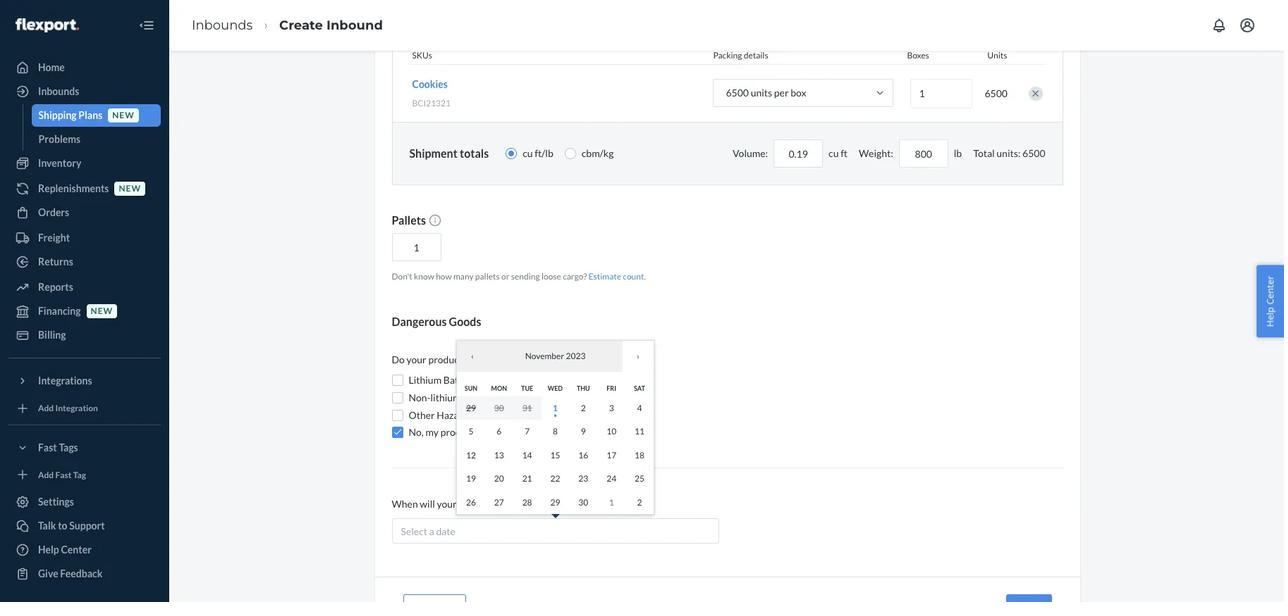 Task type: vqa. For each thing, say whether or not it's contained in the screenshot.
Boxes
yes



Task type: locate. For each thing, give the bounding box(es) containing it.
add
[[38, 403, 54, 414], [38, 470, 54, 481]]

1 button down november 24, 2023 element
[[597, 491, 626, 515]]

6500 for 6500
[[985, 87, 1008, 99]]

None checkbox
[[392, 375, 403, 386], [392, 410, 403, 421], [392, 427, 403, 439], [392, 375, 403, 386], [392, 410, 403, 421], [392, 427, 403, 439]]

1 horizontal spatial 2
[[637, 498, 642, 508]]

cu left ft
[[829, 147, 839, 159]]

1 vertical spatial 30 button
[[569, 491, 597, 515]]

contain left any
[[469, 354, 501, 366]]

27 button
[[485, 491, 513, 515]]

november 28, 2023 element
[[522, 498, 532, 508]]

1 cu from the left
[[523, 147, 533, 159]]

tags
[[59, 442, 78, 454]]

inventory
[[38, 157, 81, 169]]

november 6, 2023 element
[[497, 427, 502, 437]]

other
[[409, 410, 435, 422]]

many
[[453, 272, 474, 282]]

0 vertical spatial 2
[[581, 403, 586, 414]]

None radio
[[565, 148, 576, 159]]

1 vertical spatial 29
[[550, 498, 560, 508]]

0 vertical spatial 1
[[553, 403, 558, 414]]

1 horizontal spatial contain
[[510, 427, 543, 439]]

None radio
[[506, 148, 517, 159]]

0 vertical spatial help center
[[1264, 276, 1277, 327]]

cbm/kg
[[582, 147, 614, 159]]

november 9, 2023 element
[[581, 427, 586, 437]]

plans
[[78, 109, 102, 121]]

1 horizontal spatial 29 button
[[541, 491, 569, 515]]

6500 right units:
[[1023, 147, 1045, 159]]

0 horizontal spatial contain
[[469, 354, 501, 366]]

2 down 25 button
[[637, 498, 642, 508]]

9 button
[[569, 420, 597, 444]]

new for replenishments
[[119, 184, 141, 194]]

2
[[581, 403, 586, 414], [637, 498, 642, 508]]

contain up "november 14, 2023" element
[[510, 427, 543, 439]]

products
[[428, 354, 467, 366], [441, 427, 479, 439]]

1 horizontal spatial 0 text field
[[774, 140, 823, 168]]

breadcrumbs navigation
[[181, 5, 394, 46]]

sat
[[634, 385, 645, 392]]

None checkbox
[[392, 393, 403, 404]]

2 horizontal spatial 6500
[[1023, 147, 1045, 159]]

0 vertical spatial fast
[[38, 442, 57, 454]]

0 vertical spatial 30
[[494, 403, 504, 414]]

23
[[578, 474, 588, 484]]

30 button down monday element
[[485, 397, 513, 420]]

1 vertical spatial 1 button
[[597, 491, 626, 515]]

select a date
[[401, 526, 455, 538]]

new right plans
[[112, 110, 135, 121]]

help inside button
[[1264, 307, 1277, 327]]

orders
[[38, 207, 69, 219]]

how
[[436, 272, 452, 282]]

10 button
[[597, 420, 626, 444]]

november
[[525, 351, 564, 362]]

1 vertical spatial 2 button
[[626, 491, 654, 515]]

1 horizontal spatial 6500
[[985, 87, 1008, 99]]

add for add fast tag
[[38, 470, 54, 481]]

cu ft
[[829, 147, 848, 159]]

1 vertical spatial new
[[119, 184, 141, 194]]

row containing cookies
[[409, 64, 1045, 122]]

1 for december 1, 2023 element
[[609, 498, 614, 508]]

0 vertical spatial 0 text field
[[774, 140, 823, 168]]

tooltip
[[456, 341, 654, 515]]

products for contain
[[428, 354, 467, 366]]

2 button down 'thursday' element
[[569, 397, 597, 420]]

fast left tag
[[55, 470, 72, 481]]

30 for october 30, 2023 element
[[494, 403, 504, 414]]

add up 'settings'
[[38, 470, 54, 481]]

volume:
[[733, 147, 768, 159]]

1 vertical spatial inbounds link
[[8, 80, 161, 103]]

2 button down november 25, 2023 element
[[626, 491, 654, 515]]

1 vertical spatial contain
[[510, 427, 543, 439]]

december 2, 2023 element
[[637, 498, 642, 508]]

1 vertical spatial center
[[61, 544, 92, 556]]

november 20, 2023 element
[[494, 474, 504, 484]]

fast
[[38, 442, 57, 454], [55, 470, 72, 481]]

2 down 'thursday' element
[[581, 403, 586, 414]]

materials
[[591, 427, 632, 439]]

no,
[[409, 427, 424, 439]]

november 15, 2023 element
[[550, 450, 560, 461]]

5
[[469, 427, 473, 437]]

0 horizontal spatial 29
[[466, 403, 476, 414]]

6500 down units
[[985, 87, 1008, 99]]

1 vertical spatial products
[[441, 427, 479, 439]]

0 horizontal spatial 1
[[553, 403, 558, 414]]

freight
[[38, 232, 70, 244]]

1 down 24 button
[[609, 498, 614, 508]]

cu left ft/lb
[[523, 147, 533, 159]]

1 vertical spatial fast
[[55, 470, 72, 481]]

create inbound link
[[279, 17, 383, 33]]

november 29, 2023 element
[[550, 498, 560, 508]]

0 horizontal spatial 6500
[[726, 87, 749, 99]]

row
[[409, 64, 1045, 122]]

1 add from the top
[[38, 403, 54, 414]]

30 for november 30, 2023 element
[[578, 498, 588, 508]]

know
[[414, 272, 434, 282]]

batteries
[[443, 375, 483, 387], [463, 392, 503, 404]]

tuesday element
[[521, 385, 533, 392]]

1 vertical spatial 1
[[609, 498, 614, 508]]

23 button
[[569, 468, 597, 491]]

0 horizontal spatial help
[[38, 544, 59, 556]]

add fast tag link
[[8, 465, 161, 486]]

29 button down 22
[[541, 491, 569, 515]]

wednesday element
[[548, 385, 563, 392]]

0 horizontal spatial inbounds
[[38, 85, 79, 97]]

dangerous goods
[[392, 315, 481, 329]]

november 8, 2023 element
[[553, 427, 558, 437]]

create inbound
[[279, 17, 383, 33]]

0 text field left the cu ft
[[774, 140, 823, 168]]

2 button
[[569, 397, 597, 420], [626, 491, 654, 515]]

of
[[520, 354, 529, 366]]

29
[[466, 403, 476, 414], [550, 498, 560, 508]]

0 vertical spatial help
[[1264, 307, 1277, 327]]

settings link
[[8, 492, 161, 514]]

hazardous
[[545, 427, 589, 439]]

0 horizontal spatial 2 button
[[569, 397, 597, 420]]

november 16, 2023 element
[[578, 450, 588, 461]]

0 vertical spatial new
[[112, 110, 135, 121]]

30 down "23" button
[[578, 498, 588, 508]]

open notifications image
[[1211, 17, 1228, 34]]

1 vertical spatial 30
[[578, 498, 588, 508]]

new
[[112, 110, 135, 121], [119, 184, 141, 194], [91, 306, 113, 317]]

0 horizontal spatial 30
[[494, 403, 504, 414]]

1 horizontal spatial 29
[[550, 498, 560, 508]]

0 horizontal spatial 1 button
[[541, 397, 569, 420]]

29 button
[[457, 397, 485, 420], [541, 491, 569, 515]]

1 horizontal spatial inbounds link
[[192, 17, 253, 33]]

billing link
[[8, 324, 161, 347]]

14
[[522, 450, 532, 461]]

total
[[973, 147, 995, 159]]

november 26, 2023 element
[[466, 498, 476, 508]]

november 4, 2023 element
[[637, 403, 642, 414]]

boxes
[[907, 50, 929, 61]]

0 text field down pallets
[[392, 234, 441, 262]]

29 button down sun
[[457, 397, 485, 420]]

11
[[635, 427, 644, 437]]

1 horizontal spatial 30 button
[[569, 491, 597, 515]]

products down hazardous
[[441, 427, 479, 439]]

29 down sun
[[466, 403, 476, 414]]

8 button
[[541, 420, 569, 444]]

24 button
[[597, 468, 626, 491]]

don't know how many pallets or sending loose cargo? estimate count .
[[392, 272, 646, 282]]

30 button down 23
[[569, 491, 597, 515]]

4 button
[[626, 397, 654, 420]]

29 down 22 button
[[550, 498, 560, 508]]

6500 units per box
[[726, 87, 806, 99]]

0 vertical spatial products
[[428, 354, 467, 366]]

november 14, 2023 element
[[522, 450, 532, 461]]

loose
[[542, 272, 561, 282]]

products up lithium batteries at the left of page
[[428, 354, 467, 366]]

orders link
[[8, 202, 161, 224]]

6500 left units
[[726, 87, 749, 99]]

do
[[392, 354, 405, 366]]

0 text field
[[774, 140, 823, 168], [392, 234, 441, 262]]

1 vertical spatial help
[[38, 544, 59, 556]]

home
[[38, 61, 65, 73]]

november 23, 2023 element
[[578, 474, 588, 484]]

november 10, 2023 element
[[607, 427, 616, 437]]

integrations
[[38, 375, 92, 387]]

add left integration
[[38, 403, 54, 414]]

november 2, 2023 element
[[581, 403, 586, 414]]

30 down monday element
[[494, 403, 504, 414]]

2 vertical spatial new
[[91, 306, 113, 317]]

thu
[[577, 385, 590, 392]]

1 horizontal spatial 30
[[578, 498, 588, 508]]

november 22, 2023 element
[[550, 474, 560, 484]]

talk
[[38, 520, 56, 532]]

total units: 6500
[[973, 147, 1045, 159]]

new for financing
[[91, 306, 113, 317]]

1 vertical spatial inbounds
[[38, 85, 79, 97]]

center
[[1264, 276, 1277, 305], [61, 544, 92, 556]]

new for shipping plans
[[112, 110, 135, 121]]

2 for december 2, 2023 element
[[637, 498, 642, 508]]

0 vertical spatial 1 button
[[541, 397, 569, 420]]

1 horizontal spatial 2 button
[[626, 491, 654, 515]]

1 horizontal spatial help
[[1264, 307, 1277, 327]]

cu for cu ft/lb
[[523, 147, 533, 159]]

8
[[553, 427, 558, 437]]

2 add from the top
[[38, 470, 54, 481]]

29 for the november 29, 2023 element
[[550, 498, 560, 508]]

0 horizontal spatial 29 button
[[457, 397, 485, 420]]

0 vertical spatial inbounds
[[192, 17, 253, 33]]

integration
[[55, 403, 98, 414]]

open account menu image
[[1239, 17, 1256, 34]]

20
[[494, 474, 504, 484]]

1 horizontal spatial inbounds
[[192, 17, 253, 33]]

fast left "tags"
[[38, 442, 57, 454]]

1 horizontal spatial center
[[1264, 276, 1277, 305]]

1 for november 1, 2023 element
[[553, 403, 558, 414]]

1 horizontal spatial help center
[[1264, 276, 1277, 327]]

1 down wed
[[553, 403, 558, 414]]

a
[[429, 526, 434, 538]]

inbounds link
[[192, 17, 253, 33], [8, 80, 161, 103]]

hazardous
[[437, 410, 484, 422]]

add for add integration
[[38, 403, 54, 414]]

1 vertical spatial 2
[[637, 498, 642, 508]]

returns
[[38, 256, 73, 268]]

1 vertical spatial help center
[[38, 544, 92, 556]]

0 vertical spatial center
[[1264, 276, 1277, 305]]

0 vertical spatial add
[[38, 403, 54, 414]]

products for do
[[441, 427, 479, 439]]

new up orders link
[[119, 184, 141, 194]]

1 button down wed
[[541, 397, 569, 420]]

date
[[436, 526, 455, 538]]

17 button
[[597, 444, 626, 468]]

new down reports link
[[91, 306, 113, 317]]

0 horizontal spatial 0 text field
[[392, 234, 441, 262]]

6500 for 6500 units per box
[[726, 87, 749, 99]]

1 horizontal spatial cu
[[829, 147, 839, 159]]

0 vertical spatial 29 button
[[457, 397, 485, 420]]

shipping
[[38, 109, 77, 121]]

12
[[466, 450, 476, 461]]

contain
[[469, 354, 501, 366], [510, 427, 543, 439]]

7 button
[[513, 420, 541, 444]]

0 vertical spatial 29
[[466, 403, 476, 414]]

inbounds
[[192, 17, 253, 33], [38, 85, 79, 97]]

details
[[744, 50, 768, 61]]

october 29, 2023 element
[[466, 403, 476, 414]]

november 1, 2023 element
[[553, 403, 558, 414]]

Number of boxes number field
[[910, 79, 972, 108]]

inbound
[[327, 17, 383, 33]]

0 horizontal spatial 2
[[581, 403, 586, 414]]

1 vertical spatial add
[[38, 470, 54, 481]]

0 horizontal spatial cu
[[523, 147, 533, 159]]

0 vertical spatial 30 button
[[485, 397, 513, 420]]

2 cu from the left
[[829, 147, 839, 159]]

1 vertical spatial 29 button
[[541, 491, 569, 515]]

1 horizontal spatial 1
[[609, 498, 614, 508]]



Task type: describe. For each thing, give the bounding box(es) containing it.
your
[[407, 354, 426, 366]]

21
[[522, 474, 532, 484]]

problems
[[38, 133, 80, 145]]

november 17, 2023 element
[[607, 450, 616, 461]]

add integration link
[[8, 398, 161, 419]]

october 30, 2023 element
[[494, 403, 504, 414]]

the
[[531, 354, 545, 366]]

fast inside dropdown button
[[38, 442, 57, 454]]

sun
[[465, 385, 477, 392]]

cu for cu ft
[[829, 147, 839, 159]]

0 vertical spatial batteries
[[443, 375, 483, 387]]

don't
[[392, 272, 412, 282]]

14 button
[[513, 444, 541, 468]]

tooltip containing ‹
[[456, 341, 654, 515]]

25 button
[[626, 468, 654, 491]]

› button
[[623, 341, 654, 372]]

16
[[578, 450, 588, 461]]

returns link
[[8, 251, 161, 274]]

27
[[494, 498, 504, 508]]

november 27, 2023 element
[[494, 498, 504, 508]]

november 24, 2023 element
[[607, 474, 616, 484]]

replenishments
[[38, 183, 109, 195]]

2023
[[566, 351, 586, 362]]

3
[[609, 403, 614, 414]]

4
[[637, 403, 642, 414]]

21 button
[[513, 468, 541, 491]]

0 horizontal spatial center
[[61, 544, 92, 556]]

lb
[[954, 147, 962, 159]]

units:
[[997, 147, 1021, 159]]

november 21, 2023 element
[[522, 474, 532, 484]]

22 button
[[541, 468, 569, 491]]

shipment totals
[[409, 146, 489, 160]]

november 19, 2023 element
[[466, 474, 476, 484]]

november 5, 2023 element
[[469, 427, 473, 437]]

0 vertical spatial contain
[[469, 354, 501, 366]]

create
[[279, 17, 323, 33]]

0 horizontal spatial help center
[[38, 544, 92, 556]]

29 for 'october 29, 2023' element
[[466, 403, 476, 414]]

cookies link
[[412, 78, 448, 90]]

18 button
[[626, 444, 654, 468]]

give
[[38, 568, 58, 580]]

ft/lb
[[535, 147, 553, 159]]

december 1, 2023 element
[[609, 498, 614, 508]]

tag
[[73, 470, 86, 481]]

saturday element
[[634, 385, 645, 392]]

november 18, 2023 element
[[635, 450, 644, 461]]

cookies
[[412, 78, 448, 90]]

1 vertical spatial 0 text field
[[392, 234, 441, 262]]

28
[[522, 498, 532, 508]]

units
[[751, 87, 772, 99]]

fast tags
[[38, 442, 78, 454]]

monday element
[[491, 385, 507, 392]]

2 for november 2, 2023 element
[[581, 403, 586, 414]]

november 2023 button
[[488, 341, 623, 372]]

help center link
[[8, 539, 161, 562]]

do
[[481, 427, 492, 439]]

15 button
[[541, 444, 569, 468]]

thursday element
[[577, 385, 590, 392]]

add fast tag
[[38, 470, 86, 481]]

1 horizontal spatial 1 button
[[597, 491, 626, 515]]

mon
[[491, 385, 507, 392]]

november 3, 2023 element
[[609, 403, 614, 414]]

0 text field
[[899, 140, 948, 168]]

0 vertical spatial 2 button
[[569, 397, 597, 420]]

pallets
[[392, 214, 428, 227]]

freight link
[[8, 227, 161, 250]]

17
[[607, 450, 616, 461]]

31 button
[[513, 397, 541, 420]]

0 horizontal spatial inbounds link
[[8, 80, 161, 103]]

not
[[494, 427, 509, 439]]

22
[[550, 474, 560, 484]]

packing details
[[713, 50, 768, 61]]

‹
[[471, 351, 474, 362]]

fast tags button
[[8, 437, 161, 459]]

shipping plans
[[38, 109, 102, 121]]

november 25, 2023 element
[[635, 474, 644, 484]]

skus
[[412, 50, 432, 61]]

help center button
[[1257, 265, 1284, 338]]

integrations button
[[8, 370, 161, 393]]

my
[[426, 427, 439, 439]]

reports
[[38, 281, 73, 293]]

give feedback
[[38, 568, 103, 580]]

per
[[774, 87, 789, 99]]

goods
[[449, 315, 481, 329]]

do your products contain any of the following?
[[392, 354, 591, 366]]

28 button
[[513, 491, 541, 515]]

6 button
[[485, 420, 513, 444]]

flexport logo image
[[16, 18, 79, 32]]

shipment
[[409, 146, 458, 160]]

financing
[[38, 305, 81, 317]]

20 button
[[485, 468, 513, 491]]

close navigation image
[[138, 17, 155, 34]]

1 vertical spatial batteries
[[463, 392, 503, 404]]

units
[[987, 50, 1007, 61]]

13 button
[[485, 444, 513, 468]]

october 31, 2023 element
[[522, 403, 532, 414]]

9
[[581, 427, 586, 437]]

sunday element
[[465, 385, 477, 392]]

0 vertical spatial inbounds link
[[192, 17, 253, 33]]

november 11, 2023 element
[[635, 427, 644, 437]]

inbounds inside breadcrumbs "navigation"
[[192, 17, 253, 33]]

center inside button
[[1264, 276, 1277, 305]]

november 2023
[[525, 351, 586, 362]]

0 horizontal spatial 30 button
[[485, 397, 513, 420]]

weight:
[[859, 147, 893, 159]]

november 7, 2023 element
[[525, 427, 530, 437]]

help center inside button
[[1264, 276, 1277, 327]]

november 13, 2023 element
[[494, 450, 504, 461]]

3 button
[[597, 397, 626, 420]]

talk to support
[[38, 520, 105, 532]]

november 30, 2023 element
[[578, 498, 588, 508]]

other hazardous materials
[[409, 410, 529, 422]]

friday element
[[607, 385, 616, 392]]

31
[[522, 403, 532, 414]]

count
[[623, 272, 644, 282]]

give feedback button
[[8, 563, 161, 586]]

25
[[635, 474, 644, 484]]

november 12, 2023 element
[[466, 450, 476, 461]]

lithium
[[409, 375, 442, 387]]

dangerous
[[392, 315, 447, 329]]

10
[[607, 427, 616, 437]]

estimate
[[589, 272, 621, 282]]



